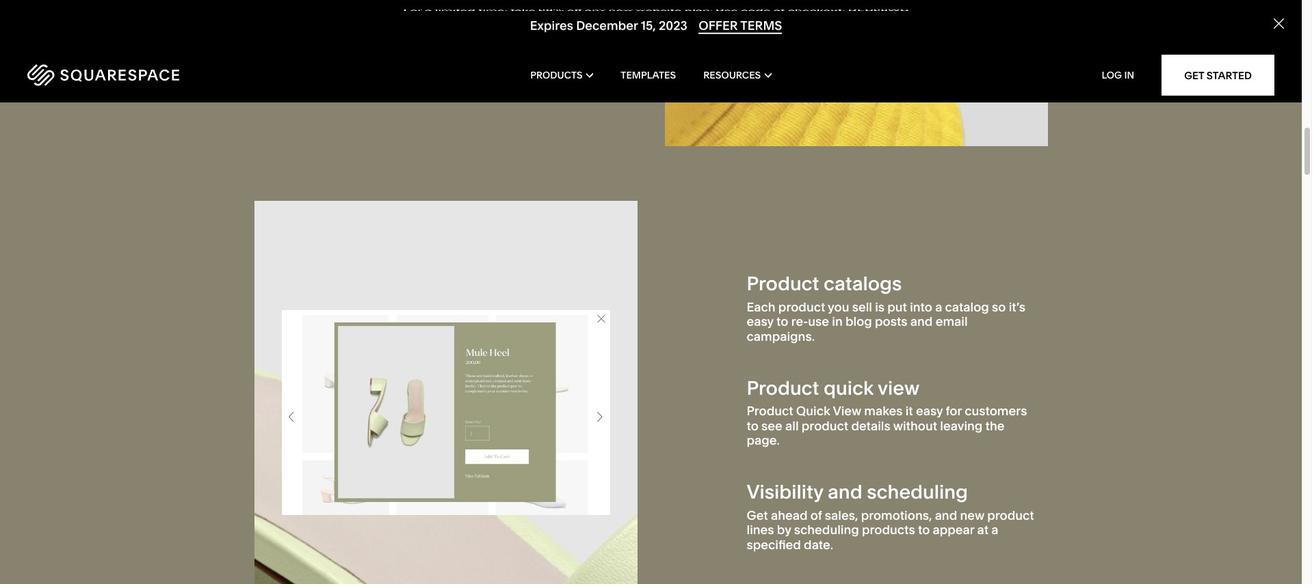 Task type: locate. For each thing, give the bounding box(es) containing it.
page.
[[747, 433, 780, 449]]

visibility
[[747, 481, 823, 504]]

all
[[785, 419, 799, 434]]

product inside product catalogs each product you sell is put into a catalog so it's easy to re-use in blog posts and email campaigns.
[[747, 272, 819, 296]]

0 vertical spatial product
[[747, 272, 819, 296]]

1 vertical spatial easy
[[916, 404, 943, 419]]

product right new
[[987, 508, 1034, 524]]

a
[[935, 300, 942, 315], [991, 523, 998, 539]]

appear
[[933, 523, 974, 539]]

ahead
[[771, 508, 808, 524]]

easy right it
[[916, 404, 943, 419]]

visibility and scheduling get ahead of sales, promotions, and new product lines by scheduling products to appear at a specified date.
[[747, 481, 1034, 553]]

0 horizontal spatial to
[[747, 419, 759, 434]]

15,
[[641, 17, 656, 33]]

0 horizontal spatial products
[[347, 10, 430, 34]]

to left appear
[[918, 523, 930, 539]]

product up the "campaigns."
[[778, 300, 825, 315]]

scheduling
[[867, 481, 968, 504], [794, 523, 859, 539]]

0 vertical spatial to
[[777, 314, 788, 330]]

to inside product catalogs each product you sell is put into a catalog so it's easy to re-use in blog posts and email campaigns.
[[777, 314, 788, 330]]

expires
[[530, 17, 573, 33]]

0 vertical spatial easy
[[747, 314, 774, 330]]

2 horizontal spatial and
[[935, 508, 957, 524]]

and
[[910, 314, 933, 330], [828, 481, 862, 504], [935, 508, 957, 524]]

1 vertical spatial scheduling
[[794, 523, 859, 539]]

view
[[878, 377, 920, 400]]

squarespace logo image
[[27, 64, 179, 86]]

product right all
[[802, 419, 848, 434]]

posts
[[875, 314, 908, 330]]

scheduling right 'by'
[[794, 523, 859, 539]]

1 vertical spatial and
[[828, 481, 862, 504]]

view
[[833, 404, 861, 419]]

0 horizontal spatial easy
[[747, 314, 774, 330]]

quick
[[796, 404, 830, 419]]

2 vertical spatial product
[[987, 508, 1034, 524]]

0 horizontal spatial scheduling
[[794, 523, 859, 539]]

catalog
[[945, 300, 989, 315]]

the
[[986, 419, 1005, 434]]

to left see
[[747, 419, 759, 434]]

new
[[960, 508, 984, 524]]

1 vertical spatial product
[[747, 377, 819, 400]]

unlimited products
[[254, 10, 430, 34]]

easy left re-
[[747, 314, 774, 330]]

0 vertical spatial and
[[910, 314, 933, 330]]

offer terms
[[699, 17, 782, 33]]

visual of yellow hat image
[[665, 0, 1048, 147]]

product up each
[[747, 272, 819, 296]]

1 horizontal spatial to
[[777, 314, 788, 330]]

0 vertical spatial product
[[778, 300, 825, 315]]

2 product from the top
[[747, 377, 819, 400]]

a inside product catalogs each product you sell is put into a catalog so it's easy to re-use in blog posts and email campaigns.
[[935, 300, 942, 315]]

scheduling up promotions,
[[867, 481, 968, 504]]

a right at
[[991, 523, 998, 539]]

1 horizontal spatial get
[[1184, 69, 1204, 82]]

in
[[832, 314, 843, 330]]

and right put
[[910, 314, 933, 330]]

product
[[747, 272, 819, 296], [747, 377, 819, 400], [747, 404, 793, 419]]

terms
[[740, 17, 782, 33]]

1 horizontal spatial easy
[[916, 404, 943, 419]]

visual of shoe image
[[254, 201, 637, 585]]

0 horizontal spatial get
[[747, 508, 768, 524]]

0 vertical spatial a
[[935, 300, 942, 315]]

get
[[1184, 69, 1204, 82], [747, 508, 768, 524]]

0 horizontal spatial a
[[935, 300, 942, 315]]

2 horizontal spatial to
[[918, 523, 930, 539]]

a right into
[[935, 300, 942, 315]]

it
[[906, 404, 913, 419]]

to inside product quick view product quick view makes it easy for customers to see all product details without leaving the page.
[[747, 419, 759, 434]]

is
[[875, 300, 885, 315]]

1 horizontal spatial and
[[910, 314, 933, 330]]

and up the sales,
[[828, 481, 862, 504]]

in
[[1124, 69, 1134, 81]]

1 vertical spatial to
[[747, 419, 759, 434]]

each
[[747, 300, 776, 315]]

1 horizontal spatial products
[[862, 523, 915, 539]]

2 vertical spatial to
[[918, 523, 930, 539]]

leaving
[[940, 419, 983, 434]]

1 vertical spatial get
[[747, 508, 768, 524]]

0 vertical spatial scheduling
[[867, 481, 968, 504]]

2 vertical spatial product
[[747, 404, 793, 419]]

use
[[808, 314, 829, 330]]

product
[[778, 300, 825, 315], [802, 419, 848, 434], [987, 508, 1034, 524]]

products
[[347, 10, 430, 34], [862, 523, 915, 539]]

product inside product catalogs each product you sell is put into a catalog so it's easy to re-use in blog posts and email campaigns.
[[778, 300, 825, 315]]

1 vertical spatial a
[[991, 523, 998, 539]]

product up quick
[[747, 377, 819, 400]]

to left re-
[[777, 314, 788, 330]]

1 product from the top
[[747, 272, 819, 296]]

december
[[576, 17, 638, 33]]

quick
[[824, 377, 874, 400]]

product up "page."
[[747, 404, 793, 419]]

product quick view product quick view makes it easy for customers to see all product details without leaving the page.
[[747, 377, 1027, 449]]

easy
[[747, 314, 774, 330], [916, 404, 943, 419]]

products
[[530, 69, 583, 81]]

into
[[910, 300, 932, 315]]

see
[[761, 419, 783, 434]]

1 vertical spatial product
[[802, 419, 848, 434]]

and left new
[[935, 508, 957, 524]]

get left started on the top right
[[1184, 69, 1204, 82]]

campaigns.
[[747, 329, 815, 345]]

re-
[[791, 314, 808, 330]]

get left 'by'
[[747, 508, 768, 524]]

1 vertical spatial products
[[862, 523, 915, 539]]

unlimited
[[254, 10, 342, 34]]

offer terms link
[[699, 17, 782, 34]]

to
[[777, 314, 788, 330], [747, 419, 759, 434], [918, 523, 930, 539]]

1 horizontal spatial a
[[991, 523, 998, 539]]

log
[[1102, 69, 1122, 81]]

products inside visibility and scheduling get ahead of sales, promotions, and new product lines by scheduling products to appear at a specified date.
[[862, 523, 915, 539]]

details
[[851, 419, 891, 434]]



Task type: vqa. For each thing, say whether or not it's contained in the screenshot.
Community & Non-Profits Link
no



Task type: describe. For each thing, give the bounding box(es) containing it.
product inside visibility and scheduling get ahead of sales, promotions, and new product lines by scheduling products to appear at a specified date.
[[987, 508, 1034, 524]]

date.
[[804, 538, 833, 553]]

product for product catalogs
[[747, 272, 819, 296]]

to inside visibility and scheduling get ahead of sales, promotions, and new product lines by scheduling products to appear at a specified date.
[[918, 523, 930, 539]]

pages panel of shop selling yellow hat image
[[692, 0, 1020, 38]]

at
[[977, 523, 989, 539]]

3 product from the top
[[747, 404, 793, 419]]

2023
[[659, 17, 688, 33]]

sell
[[852, 300, 872, 315]]

so
[[992, 300, 1006, 315]]

product for product quick view
[[747, 377, 819, 400]]

catalogs
[[824, 272, 902, 296]]

blog
[[846, 314, 872, 330]]

get started link
[[1162, 55, 1274, 96]]

get inside visibility and scheduling get ahead of sales, promotions, and new product lines by scheduling products to appear at a specified date.
[[747, 508, 768, 524]]

easy inside product quick view product quick view makes it easy for customers to see all product details without leaving the page.
[[916, 404, 943, 419]]

templates link
[[621, 48, 676, 103]]

resources button
[[703, 48, 772, 103]]

0 vertical spatial products
[[347, 10, 430, 34]]

for
[[946, 404, 962, 419]]

0 horizontal spatial and
[[828, 481, 862, 504]]

put
[[887, 300, 907, 315]]

site selling mule heel image
[[282, 310, 610, 516]]

products button
[[530, 48, 593, 103]]

log             in link
[[1102, 69, 1134, 81]]

offer
[[699, 17, 738, 33]]

product catalogs each product you sell is put into a catalog so it's easy to re-use in blog posts and email campaigns.
[[747, 272, 1026, 345]]

of
[[810, 508, 822, 524]]

lines
[[747, 523, 774, 539]]

2 vertical spatial and
[[935, 508, 957, 524]]

customers
[[965, 404, 1027, 419]]

email
[[936, 314, 968, 330]]

without
[[893, 419, 937, 434]]

it's
[[1009, 300, 1026, 315]]

resources
[[703, 69, 761, 81]]

started
[[1207, 69, 1252, 82]]

squarespace logo link
[[27, 64, 277, 86]]

get started
[[1184, 69, 1252, 82]]

0 vertical spatial get
[[1184, 69, 1204, 82]]

expires december 15, 2023
[[530, 17, 688, 33]]

log             in
[[1102, 69, 1134, 81]]

and inside product catalogs each product you sell is put into a catalog so it's easy to re-use in blog posts and email campaigns.
[[910, 314, 933, 330]]

promotions,
[[861, 508, 932, 524]]

makes
[[864, 404, 903, 419]]

easy inside product catalogs each product you sell is put into a catalog so it's easy to re-use in blog posts and email campaigns.
[[747, 314, 774, 330]]

templates
[[621, 69, 676, 81]]

1 horizontal spatial scheduling
[[867, 481, 968, 504]]

by
[[777, 523, 791, 539]]

you
[[828, 300, 849, 315]]

specified
[[747, 538, 801, 553]]

product inside product quick view product quick view makes it easy for customers to see all product details without leaving the page.
[[802, 419, 848, 434]]

a inside visibility and scheduling get ahead of sales, promotions, and new product lines by scheduling products to appear at a specified date.
[[991, 523, 998, 539]]

sales,
[[825, 508, 858, 524]]



